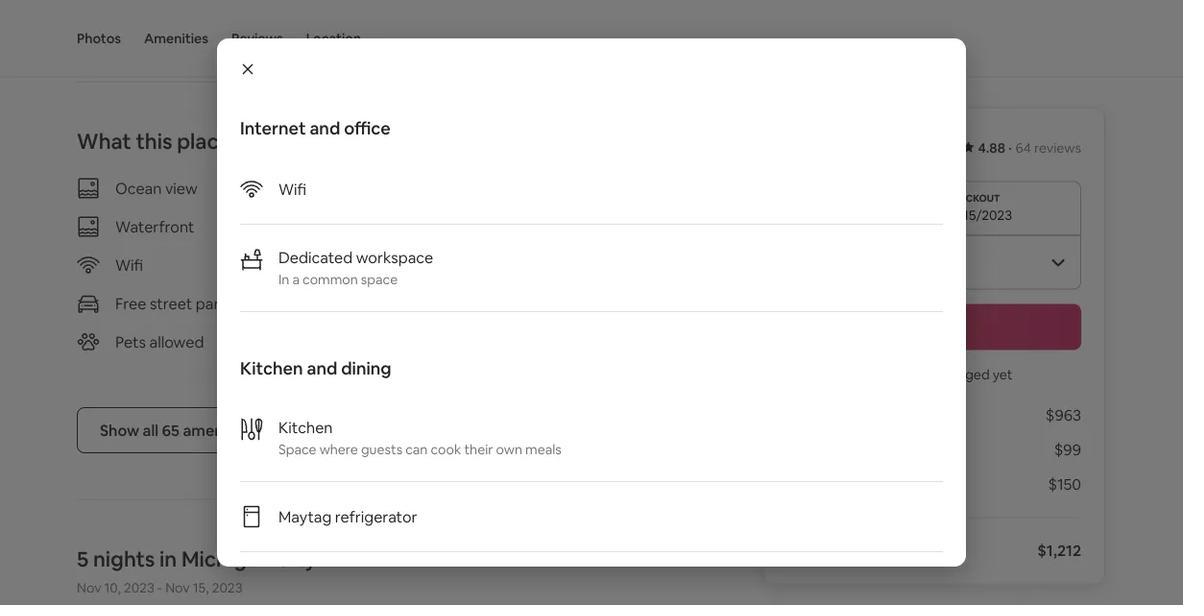 Task type: vqa. For each thing, say whether or not it's contained in the screenshot.
week
no



Task type: describe. For each thing, give the bounding box(es) containing it.
show all 65 amenities button
[[77, 407, 277, 453]]

location button
[[306, 0, 361, 77]]

what this place offers
[[77, 127, 294, 155]]

show all 65 amenities
[[100, 420, 254, 440]]

cook
[[431, 441, 461, 458]]

$1,212
[[1038, 541, 1081, 560]]

nights
[[93, 545, 155, 572]]

reserve button
[[787, 304, 1081, 350]]

airbnb service fee
[[787, 474, 916, 494]]

show
[[100, 420, 139, 440]]

guests
[[361, 441, 403, 458]]

amenities
[[183, 420, 254, 440]]

-
[[157, 579, 162, 596]]

free
[[115, 293, 146, 313]]

private hot tub
[[423, 293, 527, 313]]

internet
[[240, 117, 306, 140]]

office
[[344, 117, 391, 140]]

michigan
[[181, 545, 271, 572]]

fee
[[892, 474, 916, 494]]

dedicated workspace in a common space
[[279, 247, 433, 288]]

amenities
[[144, 30, 208, 47]]

street
[[150, 293, 192, 313]]

refrigerator
[[335, 507, 417, 526]]

you won't be charged yet
[[856, 365, 1013, 383]]

internet and office
[[240, 117, 391, 140]]

workspace for dedicated workspace
[[501, 255, 578, 275]]

offers
[[236, 127, 294, 155]]

kitchen and dining
[[240, 357, 392, 380]]

5 nights in michigan city nov 10, 2023 - nov 15, 2023
[[77, 545, 317, 596]]

11/15/2023
[[946, 206, 1012, 223]]

won't
[[882, 365, 916, 383]]

reviews button
[[231, 0, 283, 77]]

maytag refrigerator
[[279, 507, 417, 526]]

$150
[[1048, 474, 1081, 494]]

and for kitchen
[[307, 357, 337, 380]]

ocean
[[115, 178, 162, 198]]

own
[[496, 441, 522, 458]]

total before taxes
[[787, 541, 918, 560]]

tub
[[503, 293, 527, 313]]

be
[[919, 365, 935, 383]]

pets allowed
[[115, 332, 204, 352]]

can
[[405, 441, 428, 458]]

workspace for dedicated workspace in a common space
[[356, 247, 433, 267]]

free street parking
[[115, 293, 249, 313]]

1 2023 from the left
[[124, 579, 154, 596]]

location
[[306, 30, 361, 47]]

view
[[165, 178, 198, 198]]

2 2023 from the left
[[212, 579, 243, 596]]

reviews
[[231, 30, 283, 47]]

space
[[361, 271, 398, 288]]

kitchen space where guests can cook their own meals
[[279, 417, 562, 458]]

dining
[[341, 357, 392, 380]]

parking
[[196, 293, 249, 313]]

ocean view
[[115, 178, 198, 198]]



Task type: locate. For each thing, give the bounding box(es) containing it.
and left office
[[310, 117, 340, 140]]

common
[[303, 271, 358, 288]]

what this place offers dialog
[[217, 38, 966, 605]]

0 horizontal spatial nov
[[77, 579, 101, 596]]

15,
[[193, 579, 209, 596]]

city
[[275, 545, 317, 572]]

1 horizontal spatial nov
[[165, 579, 190, 596]]

reviews
[[1034, 139, 1081, 157]]

nov right -
[[165, 579, 190, 596]]

maytag
[[279, 507, 332, 526]]

dedicated up common
[[279, 247, 353, 267]]

4.88 · 64 reviews
[[978, 139, 1081, 157]]

yet
[[993, 365, 1013, 383]]

hot
[[475, 293, 499, 313]]

this
[[136, 127, 172, 155]]

kitchen up amenities
[[240, 357, 303, 380]]

dedicated for dedicated workspace in a common space
[[279, 247, 353, 267]]

1 horizontal spatial wifi
[[279, 179, 306, 199]]

kitchen inside kitchen space where guests can cook their own meals
[[279, 417, 333, 437]]

2 vertical spatial kitchen
[[279, 417, 333, 437]]

0 vertical spatial and
[[310, 117, 340, 140]]

0 horizontal spatial 2023
[[124, 579, 154, 596]]

64
[[1016, 139, 1031, 157]]

2023 left -
[[124, 579, 154, 596]]

what
[[77, 127, 131, 155]]

total
[[787, 541, 823, 560]]

dedicated inside dedicated workspace in a common space
[[279, 247, 353, 267]]

workspace
[[356, 247, 433, 267], [501, 255, 578, 275]]

and
[[310, 117, 340, 140], [307, 357, 337, 380]]

1 nov from the left
[[77, 579, 101, 596]]

where
[[320, 441, 358, 458]]

kitchen up space
[[279, 417, 333, 437]]

in
[[159, 545, 177, 572]]

wifi up free
[[115, 255, 143, 275]]

taxes
[[878, 541, 918, 560]]

0 vertical spatial wifi
[[279, 179, 306, 199]]

1 horizontal spatial dedicated
[[423, 255, 497, 275]]

and for internet
[[310, 117, 340, 140]]

$963
[[1046, 405, 1081, 425]]

·
[[1008, 139, 1012, 157]]

airbnb
[[787, 474, 835, 494]]

a
[[292, 271, 300, 288]]

1 vertical spatial wifi
[[115, 255, 143, 275]]

kitchen up dedicated workspace
[[423, 217, 477, 236]]

1 horizontal spatial workspace
[[501, 255, 578, 275]]

$99
[[1054, 440, 1081, 460]]

1 horizontal spatial 2023
[[212, 579, 243, 596]]

1 vertical spatial and
[[307, 357, 337, 380]]

and left dining
[[307, 357, 337, 380]]

photos
[[77, 30, 121, 47]]

65
[[162, 420, 180, 440]]

all
[[143, 420, 159, 440]]

2023
[[124, 579, 154, 596], [212, 579, 243, 596]]

4.88
[[978, 139, 1006, 157]]

in
[[279, 271, 289, 288]]

nov
[[77, 579, 101, 596], [165, 579, 190, 596]]

reserve
[[905, 317, 963, 337]]

wifi
[[279, 179, 306, 199], [115, 255, 143, 275]]

0 horizontal spatial workspace
[[356, 247, 433, 267]]

dedicated for dedicated workspace
[[423, 255, 497, 275]]

you
[[856, 365, 879, 383]]

1 vertical spatial kitchen
[[240, 357, 303, 380]]

nov left 10,
[[77, 579, 101, 596]]

workspace up space
[[356, 247, 433, 267]]

service
[[839, 474, 889, 494]]

0 horizontal spatial wifi
[[115, 255, 143, 275]]

workspace inside dedicated workspace in a common space
[[356, 247, 433, 267]]

2 nov from the left
[[165, 579, 190, 596]]

their
[[464, 441, 493, 458]]

private
[[423, 293, 472, 313]]

meals
[[525, 441, 562, 458]]

wifi down offers
[[279, 179, 306, 199]]

before
[[827, 541, 875, 560]]

wifi inside what this place offers dialog
[[279, 179, 306, 199]]

kitchen for kitchen space where guests can cook their own meals
[[279, 417, 333, 437]]

kitchen for kitchen
[[423, 217, 477, 236]]

2023 right 15,
[[212, 579, 243, 596]]

10,
[[104, 579, 121, 596]]

5
[[77, 545, 89, 572]]

kitchen for kitchen and dining
[[240, 357, 303, 380]]

0 horizontal spatial dedicated
[[279, 247, 353, 267]]

waterfront
[[115, 217, 194, 236]]

dedicated workspace
[[423, 255, 578, 275]]

airbnb service fee button
[[787, 474, 916, 494]]

workspace up the tub
[[501, 255, 578, 275]]

allowed
[[149, 332, 204, 352]]

charged
[[938, 365, 990, 383]]

photos button
[[77, 0, 121, 77]]

kitchen
[[423, 217, 477, 236], [240, 357, 303, 380], [279, 417, 333, 437]]

pets
[[115, 332, 146, 352]]

amenities button
[[144, 0, 208, 77]]

11/10/2023
[[799, 206, 865, 223]]

space
[[279, 441, 317, 458]]

dedicated
[[279, 247, 353, 267], [423, 255, 497, 275]]

0 vertical spatial kitchen
[[423, 217, 477, 236]]

dedicated up private
[[423, 255, 497, 275]]

place
[[177, 127, 231, 155]]



